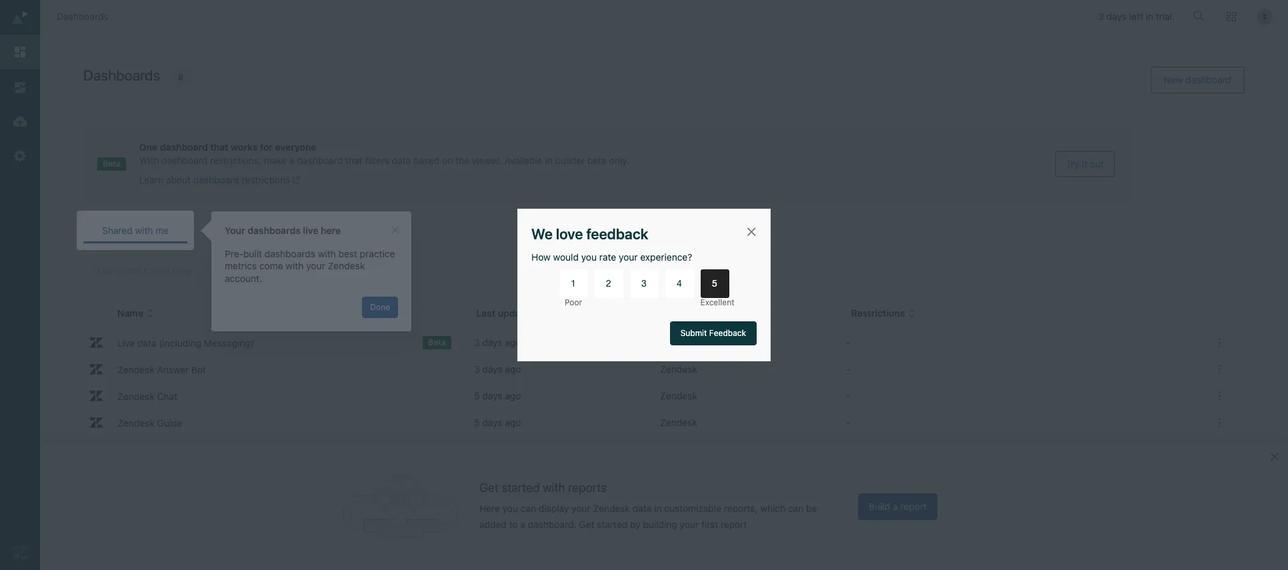 Task type: locate. For each thing, give the bounding box(es) containing it.
days
[[1107, 11, 1127, 22], [483, 337, 503, 348], [483, 364, 503, 375], [483, 390, 503, 402], [483, 417, 503, 428], [483, 444, 503, 455], [485, 470, 505, 482], [488, 497, 508, 508]]

1 vertical spatial a
[[893, 501, 898, 512]]

owner button
[[664, 307, 704, 320]]

dashboards
[[222, 225, 273, 236], [248, 225, 301, 236], [265, 248, 316, 260]]

dashboards
[[57, 11, 108, 22], [83, 67, 160, 84]]

name
[[117, 308, 143, 319]]

trial.
[[1157, 11, 1176, 22]]

in
[[1147, 11, 1154, 22], [545, 155, 553, 166], [655, 503, 662, 515]]

in right left
[[1147, 11, 1154, 22]]

0 vertical spatial data
[[392, 155, 411, 166]]

1 11 from the top
[[474, 470, 483, 482]]

3 name text field from the top
[[113, 494, 446, 512]]

reports,
[[724, 503, 758, 515]]

1 horizontal spatial get
[[579, 519, 595, 531]]

built
[[244, 248, 262, 260]]

beta
[[103, 158, 121, 168], [428, 338, 446, 348]]

4 name text field from the top
[[113, 520, 446, 539]]

shared with me tab
[[83, 218, 188, 244]]

2 11 from the top
[[474, 524, 483, 535]]

2 horizontal spatial a
[[893, 501, 898, 512]]

dashboard
[[1186, 74, 1232, 85], [160, 141, 208, 153], [162, 155, 208, 166], [297, 155, 343, 166], [193, 174, 239, 185]]

your down all tab
[[306, 260, 325, 272]]

0 vertical spatial a
[[290, 155, 295, 166]]

get up 20 on the left of page
[[480, 481, 499, 495]]

11 left months
[[474, 524, 483, 535]]

building
[[643, 519, 678, 531]]

Name text field
[[113, 334, 410, 352], [113, 360, 446, 379], [113, 494, 446, 512], [113, 520, 446, 539]]

0 horizontal spatial get
[[480, 481, 499, 495]]

0 vertical spatial that
[[210, 141, 229, 153]]

1 vertical spatial in
[[545, 155, 553, 166]]

you left rate at top left
[[582, 252, 597, 263]]

0 horizontal spatial in
[[545, 155, 553, 166]]

1 horizontal spatial a
[[521, 519, 526, 531]]

4 name text field from the top
[[113, 467, 446, 486]]

a right to
[[521, 519, 526, 531]]

data right filters
[[392, 155, 411, 166]]

Search... field
[[1196, 6, 1210, 26]]

that left filters
[[346, 155, 363, 166]]

0 vertical spatial in
[[1147, 11, 1154, 22]]

1 horizontal spatial data
[[633, 503, 652, 515]]

data up by
[[633, 503, 652, 515]]

rate
[[600, 252, 617, 263]]

started inside 'here you can display your zendesk data in customizable reports, which can be added to a dashboard. get started by building your first report.'
[[597, 519, 628, 531]]

dashboard image
[[11, 43, 29, 61]]

3 days ago for 1st name text box from the top
[[474, 337, 521, 348]]

1 vertical spatial 5 days ago
[[474, 417, 521, 428]]

0 vertical spatial beta
[[103, 158, 121, 168]]

zendesk image
[[11, 544, 29, 562]]

data inside one dashboard that works for everyone with dashboard restrictions, make a dashboard that filters data based on the viewer. available in builder beta only.
[[392, 155, 411, 166]]

1 vertical spatial started
[[597, 519, 628, 531]]

2 vertical spatial 5 days ago
[[474, 444, 521, 455]]

1 horizontal spatial beta
[[428, 338, 446, 348]]

0 vertical spatial 5 days ago
[[474, 390, 521, 402]]

tab list containing shared with me
[[83, 218, 1246, 244]]

submit feedback button
[[670, 322, 757, 346]]

3 - from the top
[[847, 390, 851, 402]]

1 horizontal spatial can
[[789, 503, 804, 515]]

data
[[392, 155, 411, 166], [633, 503, 652, 515]]

1 horizontal spatial in
[[655, 503, 662, 515]]

0 horizontal spatial that
[[210, 141, 229, 153]]

Name text field
[[113, 387, 446, 406], [113, 414, 446, 432], [113, 440, 446, 459], [113, 467, 446, 486]]

with left me
[[135, 225, 153, 236]]

your
[[619, 252, 638, 263], [306, 260, 325, 272], [572, 503, 591, 515], [680, 519, 699, 531]]

dashboards inside tab
[[222, 225, 273, 236]]

with left "best"
[[318, 248, 336, 260]]

11 for 11 days ago
[[474, 470, 483, 482]]

learn about dashboard restrictions
[[139, 174, 290, 185]]

started up the 20 days ago
[[502, 481, 540, 495]]

can left the 'display'
[[521, 503, 536, 515]]

your right rate at top left
[[619, 252, 638, 263]]

updated
[[498, 308, 536, 319]]

alert dialog
[[211, 211, 412, 331]]

new dashboard
[[1165, 74, 1232, 85]]

started left by
[[597, 519, 628, 531]]

viewer.
[[472, 155, 502, 166]]

2 vertical spatial in
[[655, 503, 662, 515]]

ago
[[505, 337, 521, 348], [505, 364, 521, 375], [505, 390, 521, 402], [505, 417, 521, 428], [505, 444, 521, 455], [508, 470, 524, 482], [511, 497, 527, 508], [520, 524, 536, 535]]

0 vertical spatial started
[[502, 481, 540, 495]]

left
[[1130, 11, 1144, 22]]

with inside tab
[[135, 225, 153, 236]]

2 vertical spatial a
[[521, 519, 526, 531]]

data inside 'here you can display your zendesk data in customizable reports, which can be added to a dashboard. get started by building your first report.'
[[633, 503, 652, 515]]

feedback
[[587, 226, 649, 243]]

you up to
[[503, 503, 518, 515]]

asset 50 image
[[343, 475, 458, 539]]

report.
[[721, 519, 750, 531]]

with
[[135, 225, 153, 236], [318, 248, 336, 260], [286, 260, 304, 272], [543, 481, 566, 495]]

can
[[521, 503, 536, 515], [789, 503, 804, 515]]

11 days ago
[[474, 470, 524, 482]]

dashboards inside pre-built dashboards with best practice metrics come with your zendesk account.
[[265, 248, 316, 260]]

11
[[474, 470, 483, 482], [474, 524, 483, 535]]

a inside 'here you can display your zendesk data in customizable reports, which can be added to a dashboard. get started by building your first report.'
[[521, 519, 526, 531]]

11 up 20 on the left of page
[[474, 470, 483, 482]]

1 horizontal spatial that
[[346, 155, 363, 166]]

1 vertical spatial get
[[579, 519, 595, 531]]

can left be
[[789, 503, 804, 515]]

with
[[139, 155, 159, 166]]

make
[[264, 155, 287, 166]]

reports image
[[11, 78, 29, 95]]

0 horizontal spatial can
[[521, 503, 536, 515]]

1
[[571, 278, 576, 289]]

be
[[807, 503, 818, 515]]

in left builder
[[545, 155, 553, 166]]

zendesk
[[328, 260, 365, 272], [661, 337, 698, 348], [661, 364, 698, 375], [661, 390, 698, 402], [661, 417, 698, 428], [661, 444, 698, 455], [661, 497, 698, 508], [593, 503, 631, 515], [661, 524, 698, 535]]

a inside one dashboard that works for everyone with dashboard restrictions, make a dashboard that filters data based on the viewer. available in builder beta only.
[[290, 155, 295, 166]]

experience?
[[641, 252, 693, 263]]

try it out
[[1066, 158, 1105, 169]]

11 months ago
[[474, 524, 536, 535]]

× dialog
[[516, 209, 773, 362]]

1 vertical spatial beta
[[428, 338, 446, 348]]

try it out button
[[1056, 150, 1115, 177]]

it
[[1083, 158, 1088, 169]]

2 name text field from the top
[[113, 360, 446, 379]]

5 - from the top
[[847, 444, 851, 455]]

1 vertical spatial that
[[346, 155, 363, 166]]

first
[[702, 519, 719, 531]]

1 vertical spatial you
[[503, 503, 518, 515]]

how
[[532, 252, 551, 263]]

3 days ago for second name text box
[[474, 364, 521, 375]]

in up building
[[655, 503, 662, 515]]

1 5 days ago from the top
[[474, 390, 521, 402]]

admin image
[[11, 147, 29, 165]]

0 vertical spatial you
[[582, 252, 597, 263]]

1 name text field from the top
[[113, 334, 410, 352]]

beta
[[588, 155, 607, 166]]

feedback
[[710, 328, 747, 338]]

20
[[474, 497, 486, 508]]

customizable
[[665, 503, 722, 515]]

tab list
[[83, 218, 1246, 244]]

best
[[339, 248, 358, 260]]

shared with me
[[102, 225, 169, 236]]

done
[[371, 302, 390, 312]]

months
[[485, 524, 518, 535]]

5 days ago
[[474, 390, 521, 402], [474, 417, 521, 428], [474, 444, 521, 455]]

get right dashboard.
[[579, 519, 595, 531]]

a right build
[[893, 501, 898, 512]]

0 vertical spatial 3 days ago
[[474, 337, 521, 348]]

here
[[480, 503, 500, 515]]

2 name text field from the top
[[113, 414, 446, 432]]

0 horizontal spatial a
[[290, 155, 295, 166]]

for
[[260, 141, 273, 153]]

a inside button
[[893, 501, 898, 512]]

0 vertical spatial get
[[480, 481, 499, 495]]

3 5 days ago from the top
[[474, 444, 521, 455]]

1 horizontal spatial you
[[582, 252, 597, 263]]

1 vertical spatial data
[[633, 503, 652, 515]]

0 horizontal spatial you
[[503, 503, 518, 515]]

get
[[480, 481, 499, 495], [579, 519, 595, 531]]

2 horizontal spatial in
[[1147, 11, 1154, 22]]

1 vertical spatial 11
[[474, 524, 483, 535]]

try
[[1066, 158, 1080, 169]]

love
[[556, 226, 583, 243]]

that
[[210, 141, 229, 153], [346, 155, 363, 166]]

only.
[[610, 155, 630, 166]]

0 horizontal spatial data
[[392, 155, 411, 166]]

1 vertical spatial 3 days ago
[[474, 364, 521, 375]]

a down everyone
[[290, 155, 295, 166]]

2 3 days ago from the top
[[474, 364, 521, 375]]

1 3 days ago from the top
[[474, 337, 521, 348]]

0 vertical spatial 11
[[474, 470, 483, 482]]

that up restrictions,
[[210, 141, 229, 153]]

1 horizontal spatial started
[[597, 519, 628, 531]]



Task type: describe. For each thing, give the bounding box(es) containing it.
3 inside how would you rate your experience? option group
[[642, 278, 647, 289]]

datasets image
[[11, 113, 29, 130]]

8
[[178, 72, 184, 82]]

dashboards for my
[[222, 225, 273, 236]]

all
[[310, 225, 321, 236]]

alert dialog containing your dashboards live here
[[211, 211, 412, 331]]

× button
[[747, 222, 757, 240]]

4 - from the top
[[847, 417, 851, 428]]

submit
[[681, 328, 708, 338]]

your inside the × 'dialog'
[[619, 252, 638, 263]]

×
[[747, 222, 757, 240]]

your down the reports
[[572, 503, 591, 515]]

last updated
[[477, 308, 536, 319]]

build
[[869, 501, 891, 512]]

new dashboard button
[[1151, 67, 1246, 93]]

20 days ago
[[474, 497, 527, 508]]

restrictions button
[[852, 307, 916, 320]]

display
[[539, 503, 569, 515]]

my
[[206, 225, 219, 236]]

get started with reports
[[480, 481, 607, 495]]

name button
[[117, 307, 154, 320]]

shared
[[102, 225, 133, 236]]

new
[[1165, 74, 1184, 85]]

1 vertical spatial dashboards
[[83, 67, 160, 84]]

out
[[1091, 158, 1105, 169]]

last updated button
[[477, 307, 546, 320]]

me
[[156, 225, 169, 236]]

here you can display your zendesk data in customizable reports, which can be added to a dashboard. get started by building your first report.
[[480, 503, 818, 531]]

0 horizontal spatial beta
[[103, 158, 121, 168]]

builder
[[556, 155, 585, 166]]

learn
[[139, 174, 164, 185]]

you inside 'here you can display your zendesk data in customizable reports, which can be added to a dashboard. get started by building your first report.'
[[503, 503, 518, 515]]

based
[[414, 155, 440, 166]]

4
[[677, 278, 682, 289]]

all tab
[[291, 218, 339, 244]]

report
[[901, 501, 927, 512]]

your down customizable
[[680, 519, 699, 531]]

reports
[[569, 481, 607, 495]]

in inside 'here you can display your zendesk data in customizable reports, which can be added to a dashboard. get started by building your first report.'
[[655, 503, 662, 515]]

your dashboards live here
[[225, 225, 341, 236]]

filters
[[365, 155, 389, 166]]

5 inside how would you rate your experience? option group
[[713, 278, 718, 289]]

account.
[[225, 273, 262, 284]]

how would you rate your experience? option group
[[556, 270, 735, 308]]

one dashboard that works for everyone with dashboard restrictions, make a dashboard that filters data based on the viewer. available in builder beta only.
[[139, 141, 630, 166]]

get inside 'here you can display your zendesk data in customizable reports, which can be added to a dashboard. get started by building your first report.'
[[579, 519, 595, 531]]

(opens in a new tab) image
[[290, 176, 301, 184]]

Search field
[[92, 265, 392, 277]]

everyone
[[275, 141, 317, 153]]

dashboard.
[[528, 519, 577, 531]]

to
[[509, 519, 518, 531]]

your inside pre-built dashboards with best practice metrics come with your zendesk account.
[[306, 260, 325, 272]]

zendesk inside pre-built dashboards with best practice metrics come with your zendesk account.
[[328, 260, 365, 272]]

your
[[225, 225, 245, 236]]

my dashboards
[[206, 225, 273, 236]]

dashboard inside button
[[1186, 74, 1232, 85]]

here
[[321, 225, 341, 236]]

added
[[480, 519, 507, 531]]

about
[[166, 174, 191, 185]]

zendesk products image
[[1228, 12, 1237, 21]]

works
[[231, 141, 258, 153]]

the
[[456, 155, 470, 166]]

last
[[477, 308, 496, 319]]

1 can from the left
[[521, 503, 536, 515]]

zendesk inside 'here you can display your zendesk data in customizable reports, which can be added to a dashboard. get started by building your first report.'
[[593, 503, 631, 515]]

restrictions,
[[210, 155, 261, 166]]

pre-
[[225, 248, 244, 260]]

dashboards for your
[[248, 225, 301, 236]]

restrictions
[[852, 308, 906, 319]]

3 days left in trial.
[[1099, 11, 1176, 22]]

which
[[761, 503, 786, 515]]

3 name text field from the top
[[113, 440, 446, 459]]

would
[[553, 252, 579, 263]]

restrictions
[[242, 174, 290, 185]]

on
[[442, 155, 453, 166]]

with right come
[[286, 260, 304, 272]]

practice
[[360, 248, 395, 260]]

2 - from the top
[[847, 364, 851, 375]]

pre-built dashboards with best practice metrics come with your zendesk account.
[[225, 248, 395, 284]]

1 - from the top
[[847, 337, 851, 348]]

1 name text field from the top
[[113, 387, 446, 406]]

how would you rate your experience?
[[532, 252, 693, 263]]

in inside one dashboard that works for everyone with dashboard restrictions, make a dashboard that filters data based on the viewer. available in builder beta only.
[[545, 155, 553, 166]]

learn about dashboard restrictions link
[[139, 173, 1042, 187]]

0 vertical spatial dashboards
[[57, 11, 108, 22]]

live
[[303, 225, 319, 236]]

2 5 days ago from the top
[[474, 417, 521, 428]]

build a report
[[869, 501, 927, 512]]

11 for 11 months ago
[[474, 524, 483, 535]]

come
[[260, 260, 283, 272]]

metrics
[[225, 260, 257, 272]]

my dashboards tab
[[188, 218, 291, 244]]

available
[[505, 155, 543, 166]]

with up the 'display'
[[543, 481, 566, 495]]

excellent
[[701, 298, 735, 308]]

done button
[[362, 297, 398, 318]]

you inside the × 'dialog'
[[582, 252, 597, 263]]

poor
[[565, 298, 583, 308]]

one
[[139, 141, 158, 153]]

submit feedback ×
[[681, 222, 757, 338]]

0 horizontal spatial started
[[502, 481, 540, 495]]

owner
[[664, 308, 694, 319]]

we love feedback
[[532, 226, 649, 243]]

2 can from the left
[[789, 503, 804, 515]]



Task type: vqa. For each thing, say whether or not it's contained in the screenshot.
Reports "icon"
yes



